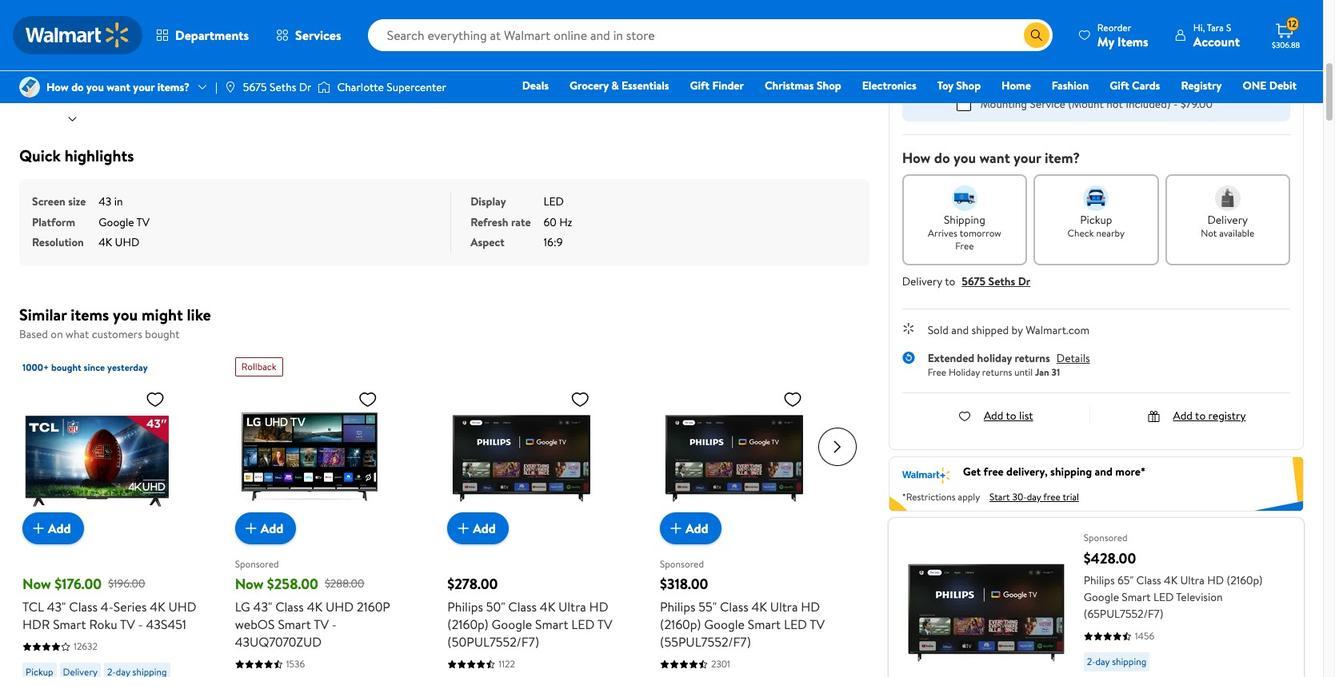 Task type: describe. For each thing, give the bounding box(es) containing it.
now $176.00 $196.00 tcl 43" class 4-series 4k uhd hdr smart roku tv - 43s451
[[22, 574, 197, 634]]

tcl 43" class 4-series 4k uhd hdr smart roku tv - 43s451 image
[[22, 383, 171, 532]]

gift finder
[[690, 78, 744, 94]]

items?
[[157, 79, 190, 95]]

1536
[[286, 658, 305, 671]]

add to favorites list, philips 50" class 4k ultra hd (2160p) google smart led tv (50pul7552/f7) image
[[571, 390, 590, 410]]

mounting
[[980, 96, 1027, 112]]

apply
[[958, 491, 980, 504]]

shipped
[[971, 322, 1009, 338]]

available
[[1219, 226, 1254, 240]]

year for 5-
[[990, 27, 1011, 43]]

shipping
[[944, 212, 985, 228]]

what's
[[1040, 73, 1072, 89]]

delivery for not
[[1207, 212, 1248, 228]]

add for lg 43" class 4k uhd 2160p webos smart tv - 43uq7070zud "image"
[[261, 520, 283, 537]]

ultra inside $278.00 philips 50" class 4k ultra hd (2160p) google smart led tv (50pul7552/f7)
[[558, 598, 586, 616]]

add to cart image for tcl 43" class 4-series 4k uhd hdr smart roku tv - 43s451 image
[[29, 519, 48, 538]]

0 vertical spatial 5675
[[243, 79, 267, 95]]

to for 5675
[[945, 273, 955, 289]]

aspect
[[470, 234, 505, 250]]

add for tcl 43" class 4-series 4k uhd hdr smart roku tv - 43s451 image
[[48, 520, 71, 537]]

led refresh rate
[[470, 194, 564, 230]]

(2160p) for $428.00
[[1227, 573, 1263, 589]]

class inside now $176.00 $196.00 tcl 43" class 4-series 4k uhd hdr smart roku tv - 43s451
[[69, 598, 98, 616]]

shop for christmas shop
[[817, 78, 841, 94]]

add button for the philips 50" class 4k ultra hd (2160p) google smart led tv (50pul7552/f7) image
[[447, 513, 509, 545]]

nearby
[[1096, 226, 1125, 240]]

delivery not available
[[1201, 212, 1254, 240]]

departments
[[175, 26, 249, 44]]

google inside sponsored $428.00 philips 65" class 4k ultra hd (2160p) google smart led television (65pul7552/f7)
[[1084, 590, 1119, 606]]

mounting service (mount not included) - $79.00
[[980, 96, 1213, 112]]

sponsored now $258.00 $288.00 lg 43" class 4k uhd 2160p webos smart tv - 43uq7070zud
[[235, 557, 390, 651]]

one debit walmart+
[[1243, 78, 1297, 116]]

size
[[68, 194, 86, 210]]

philips 55" class 4k ultra hd (2160p) google smart led tv (55pul7552/f7) image
[[660, 383, 809, 532]]

43" inside sponsored now $258.00 $288.00 lg 43" class 4k uhd 2160p webos smart tv - 43uq7070zud
[[253, 598, 272, 616]]

class inside sponsored $428.00 philips 65" class 4k ultra hd (2160p) google smart led television (65pul7552/f7)
[[1136, 573, 1161, 589]]

add to list button
[[958, 408, 1033, 424]]

search icon image
[[1030, 29, 1043, 42]]

(2160p) for $318.00
[[660, 616, 701, 634]]

philips for $428.00
[[1084, 573, 1115, 589]]

add to favorites list, philips 55" class 4k ultra hd (2160p) google smart led tv (55pul7552/f7) image
[[783, 390, 802, 410]]

shipping arrives tomorrow free
[[928, 212, 1001, 252]]

- inside now $176.00 $196.00 tcl 43" class 4-series 4k uhd hdr smart roku tv - 43s451
[[138, 616, 143, 634]]

- left $32.00
[[1037, 1, 1041, 17]]

since
[[84, 361, 105, 374]]

hd for $428.00
[[1207, 573, 1224, 589]]

electronics link
[[855, 77, 924, 94]]

4k inside sponsored $428.00 philips 65" class 4k ultra hd (2160p) google smart led television (65pul7552/f7)
[[1164, 573, 1178, 589]]

1 horizontal spatial dr
[[1018, 273, 1030, 289]]

walmart.com
[[1026, 322, 1090, 338]]

0 vertical spatial free
[[984, 464, 1004, 480]]

(50pul7552/f7)
[[447, 634, 539, 651]]

(2160p) inside $278.00 philips 50" class 4k ultra hd (2160p) google smart led tv (50pul7552/f7)
[[447, 616, 489, 634]]

walmart image
[[26, 22, 130, 48]]

not
[[1106, 96, 1123, 112]]

service
[[1030, 96, 1065, 112]]

do for how do you want your items?
[[71, 79, 84, 95]]

0 vertical spatial 4-
[[980, 1, 991, 17]]

led inside sponsored $318.00 philips 55" class 4k ultra hd (2160p) google smart led tv (55pul7552/f7)
[[784, 616, 807, 634]]

fashion
[[1052, 78, 1089, 94]]

holiday
[[977, 350, 1012, 366]]

more*
[[1115, 464, 1145, 480]]

services
[[295, 26, 341, 44]]

add left registry
[[1173, 408, 1193, 424]]

next slide for similar items you might like list image
[[818, 428, 856, 466]]

add to registry
[[1173, 408, 1246, 424]]

christmas
[[765, 78, 814, 94]]

start
[[989, 491, 1010, 504]]

uhd inside now $176.00 $196.00 tcl 43" class 4-series 4k uhd hdr smart roku tv - 43s451
[[168, 598, 197, 616]]

resolution
[[32, 234, 84, 250]]

- inside sponsored now $258.00 $288.00 lg 43" class 4k uhd 2160p webos smart tv - 43uq7070zud
[[332, 616, 337, 634]]

$176.00
[[55, 574, 102, 594]]

5-
[[980, 27, 990, 43]]

tv inside sponsored now $258.00 $288.00 lg 43" class 4k uhd 2160p webos smart tv - 43uq7070zud
[[314, 616, 329, 634]]

led inside sponsored $428.00 philips 65" class 4k ultra hd (2160p) google smart led television (65pul7552/f7)
[[1153, 590, 1174, 606]]

rate
[[511, 214, 531, 230]]

4k inside $278.00 philips 50" class 4k ultra hd (2160p) google smart led tv (50pul7552/f7)
[[540, 598, 555, 616]]

christmas shop link
[[757, 77, 849, 94]]

plan for $32.00
[[1014, 1, 1034, 17]]

$306.88
[[1272, 39, 1300, 50]]

2-day shipping
[[1087, 655, 1146, 669]]

day inside $428.00 group
[[1095, 655, 1110, 669]]

screen
[[32, 194, 65, 210]]

extended holiday returns details free holiday returns until jan 31
[[928, 350, 1090, 379]]

to for list
[[1006, 408, 1016, 424]]

smart inside sponsored now $258.00 $288.00 lg 43" class 4k uhd 2160p webos smart tv - 43uq7070zud
[[278, 616, 311, 634]]

sponsored for now
[[235, 557, 279, 571]]

like
[[187, 304, 211, 325]]

free inside 'extended holiday returns details free holiday returns until jan 31'
[[928, 366, 946, 379]]

0 vertical spatial seths
[[270, 79, 296, 95]]

4k inside now $176.00 $196.00 tcl 43" class 4-series 4k uhd hdr smart roku tv - 43s451
[[150, 598, 165, 616]]

4-Year plan - $32.00 checkbox
[[956, 2, 971, 16]]

tara
[[1207, 20, 1224, 34]]

tv inside google tv resolution
[[136, 214, 150, 230]]

4k inside sponsored $318.00 philips 55" class 4k ultra hd (2160p) google smart led tv (55pul7552/f7)
[[752, 598, 767, 616]]

your for item?
[[1013, 148, 1041, 168]]

tomorrow
[[960, 226, 1001, 240]]

5675 seths dr
[[243, 79, 311, 95]]

want for item?
[[979, 148, 1010, 168]]

lg 43" class 4k uhd 2160p webos smart tv - 43uq7070zud image
[[235, 383, 384, 532]]

1122
[[499, 658, 515, 671]]

add for philips 55" class 4k ultra hd (2160p) google smart led tv (55pul7552/f7) image
[[686, 520, 708, 537]]

electronics
[[862, 78, 916, 94]]

included)
[[1126, 96, 1171, 112]]

home link
[[994, 77, 1038, 94]]

my
[[1097, 32, 1114, 50]]

sponsored for $318.00
[[660, 557, 704, 571]]

hz
[[559, 214, 572, 230]]

add to cart image for the philips 50" class 4k ultra hd (2160p) google smart led tv (50pul7552/f7) image
[[454, 519, 473, 538]]

display
[[470, 194, 506, 210]]

philips inside $278.00 philips 50" class 4k ultra hd (2160p) google smart led tv (50pul7552/f7)
[[447, 598, 483, 616]]

gift for gift cards
[[1110, 78, 1129, 94]]

you for how do you want your items?
[[86, 79, 104, 95]]

toy shop link
[[930, 77, 988, 94]]

1 horizontal spatial returns
[[1015, 350, 1050, 366]]

hd for $318.00
[[801, 598, 820, 616]]

4k inside sponsored now $258.00 $288.00 lg 43" class 4k uhd 2160p webos smart tv - 43uq7070zud
[[307, 598, 322, 616]]

0 vertical spatial and
[[951, 322, 969, 338]]

tv inside $278.00 philips 50" class 4k ultra hd (2160p) google smart led tv (50pul7552/f7)
[[597, 616, 612, 634]]

google inside sponsored $318.00 philips 55" class 4k ultra hd (2160p) google smart led tv (55pul7552/f7)
[[704, 616, 745, 634]]

uhd inside sponsored now $258.00 $288.00 lg 43" class 4k uhd 2160p webos smart tv - 43uq7070zud
[[325, 598, 354, 616]]

details
[[1057, 350, 1090, 366]]

your for items?
[[133, 79, 155, 95]]

product group containing $318.00
[[660, 351, 837, 678]]

$32.00
[[1044, 1, 1077, 17]]

philips 50" class 4k ultra hd (2160p) google smart led tv (50pul7552/f7) image
[[447, 383, 596, 532]]

0 horizontal spatial uhd
[[115, 234, 140, 250]]

- left $38.00
[[1036, 27, 1040, 43]]

list
[[1019, 408, 1033, 424]]

hdr
[[22, 616, 50, 634]]

$288.00
[[325, 576, 364, 592]]

roku
[[89, 616, 117, 634]]

smart inside now $176.00 $196.00 tcl 43" class 4-series 4k uhd hdr smart roku tv - 43s451
[[53, 616, 86, 634]]

philips for $318.00
[[660, 598, 696, 616]]

yesterday
[[107, 361, 148, 374]]

43
[[99, 194, 111, 210]]

philips 65" class 4k ultra hd (2160p) google smart led television (65pul7552/f7) image
[[901, 531, 1071, 678]]

tv inside sponsored $318.00 philips 55" class 4k ultra hd (2160p) google smart led tv (55pul7552/f7)
[[810, 616, 825, 634]]

how for how do you want your items?
[[46, 79, 69, 95]]

$428.00
[[1084, 549, 1136, 569]]

television
[[1176, 590, 1223, 606]]

delivery for to
[[902, 273, 942, 289]]

43 in platform
[[32, 194, 123, 230]]

charlotte
[[337, 79, 384, 95]]

do for how do you want your item?
[[934, 148, 950, 168]]

quick
[[19, 145, 61, 166]]

next image image
[[66, 112, 79, 125]]

to for registry
[[1195, 408, 1206, 424]]

in
[[114, 194, 123, 210]]

add to cart image for lg 43" class 4k uhd 2160p webos smart tv - 43uq7070zud "image"
[[241, 519, 261, 538]]

fashion link
[[1045, 77, 1096, 94]]

google inside $278.00 philips 50" class 4k ultra hd (2160p) google smart led tv (50pul7552/f7)
[[492, 616, 532, 634]]

1 vertical spatial 5675
[[962, 273, 986, 289]]

class inside sponsored $318.00 philips 55" class 4k ultra hd (2160p) google smart led tv (55pul7552/f7)
[[720, 598, 749, 616]]

shipping inside $428.00 group
[[1112, 655, 1146, 669]]

1000+ bought since yesterday
[[22, 361, 148, 374]]

43" inside now $176.00 $196.00 tcl 43" class 4-series 4k uhd hdr smart roku tv - 43s451
[[47, 598, 66, 616]]

$278.00
[[447, 574, 498, 594]]

refresh
[[470, 214, 508, 230]]

tv inside now $176.00 $196.00 tcl 43" class 4-series 4k uhd hdr smart roku tv - 43s451
[[120, 616, 135, 634]]

rollback
[[241, 360, 277, 374]]

1 horizontal spatial free
[[1043, 491, 1061, 504]]

quick highlights
[[19, 145, 134, 166]]



Task type: vqa. For each thing, say whether or not it's contained in the screenshot.
"/"
no



Task type: locate. For each thing, give the bounding box(es) containing it.
0 horizontal spatial your
[[133, 79, 155, 95]]

1 add to cart image from the left
[[241, 519, 261, 538]]

2 43" from the left
[[253, 598, 272, 616]]

2 horizontal spatial sponsored
[[1084, 531, 1128, 545]]

add to cart image up tcl
[[29, 519, 48, 538]]

add to cart image
[[241, 519, 261, 538], [666, 519, 686, 538]]

home
[[1002, 78, 1031, 94]]

43" right lg
[[253, 598, 272, 616]]

intent image for shipping image
[[952, 185, 977, 211]]

1 vertical spatial delivery
[[902, 273, 942, 289]]

class down $176.00
[[69, 598, 98, 616]]

led inside $278.00 philips 50" class 4k ultra hd (2160p) google smart led tv (50pul7552/f7)
[[571, 616, 595, 634]]

add to cart image up $318.00
[[666, 519, 686, 538]]

1 43" from the left
[[47, 598, 66, 616]]

1 horizontal spatial (2160p)
[[660, 616, 701, 634]]

trial
[[1063, 491, 1079, 504]]

google up 1122
[[492, 616, 532, 634]]

ultra
[[1180, 573, 1204, 589], [558, 598, 586, 616], [770, 598, 798, 616]]

deals link
[[515, 77, 556, 94]]

shop right christmas
[[817, 78, 841, 94]]

2 add button from the left
[[235, 513, 296, 545]]

registry
[[1208, 408, 1246, 424]]

5675
[[243, 79, 267, 95], [962, 273, 986, 289]]

arrives
[[928, 226, 957, 240]]

&
[[611, 78, 619, 94]]

get inside banner
[[963, 464, 981, 480]]

one debit link
[[1235, 77, 1304, 94]]

how down in_home_installation logo
[[902, 148, 931, 168]]

to left the list
[[1006, 408, 1016, 424]]

add button up $258.00
[[235, 513, 296, 545]]

product group containing $278.00
[[447, 351, 625, 678]]

shop for toy shop
[[956, 78, 981, 94]]

0 horizontal spatial delivery
[[902, 273, 942, 289]]

0 horizontal spatial day
[[1027, 491, 1041, 504]]

day
[[1027, 491, 1041, 504], [1095, 655, 1110, 669]]

year for 4-
[[991, 1, 1011, 17]]

$38.00
[[1043, 27, 1076, 43]]

add to cart image up $278.00
[[454, 519, 473, 538]]

sponsored inside sponsored $318.00 philips 55" class 4k ultra hd (2160p) google smart led tv (55pul7552/f7)
[[660, 557, 704, 571]]

smart right webos
[[278, 616, 311, 634]]

services button
[[262, 16, 355, 54]]

0 vertical spatial free
[[955, 239, 974, 252]]

1 vertical spatial get
[[963, 464, 981, 480]]

0 horizontal spatial ultra
[[558, 598, 586, 616]]

4k right the series
[[150, 598, 165, 616]]

 image right the |
[[224, 81, 237, 94]]

1 horizontal spatial do
[[934, 148, 950, 168]]

and left more*
[[1095, 464, 1113, 480]]

0 horizontal spatial shipping
[[1050, 464, 1092, 480]]

add button up $176.00
[[22, 513, 84, 545]]

smart right 50"
[[535, 616, 568, 634]]

(mount
[[1068, 96, 1104, 112]]

add to cart image up lg
[[241, 519, 261, 538]]

1 horizontal spatial bought
[[145, 326, 180, 342]]

0 horizontal spatial returns
[[982, 366, 1012, 379]]

4k down the 43
[[99, 234, 112, 250]]

1 vertical spatial seths
[[988, 273, 1015, 289]]

similar items you might like based on what customers bought
[[19, 304, 211, 342]]

want for items?
[[107, 79, 130, 95]]

Mounting Service (Mount not Included) - $79.00 checkbox
[[956, 96, 971, 111]]

0 horizontal spatial 4-
[[101, 598, 113, 616]]

2 horizontal spatial philips
[[1084, 573, 1115, 589]]

uhd right the series
[[168, 598, 197, 616]]

platform
[[32, 214, 75, 230]]

now inside now $176.00 $196.00 tcl 43" class 4-series 4k uhd hdr smart roku tv - 43s451
[[22, 574, 51, 594]]

1 vertical spatial want
[[979, 148, 1010, 168]]

not
[[1201, 226, 1217, 240]]

google inside google tv resolution
[[99, 214, 134, 230]]

2 add to cart image from the left
[[454, 519, 473, 538]]

google up (65pul7552/f7)
[[1084, 590, 1119, 606]]

day down "delivery,"
[[1027, 491, 1041, 504]]

0 horizontal spatial (2160p)
[[447, 616, 489, 634]]

- left the '$79.00'
[[1173, 96, 1178, 112]]

free up start
[[984, 464, 1004, 480]]

1 horizontal spatial add to cart image
[[666, 519, 686, 538]]

covered
[[1074, 73, 1113, 89]]

0 horizontal spatial do
[[71, 79, 84, 95]]

shop
[[817, 78, 841, 94], [956, 78, 981, 94]]

4-year plan - $32.00
[[980, 1, 1077, 17]]

0 vertical spatial plan
[[1014, 1, 1034, 17]]

1 shop from the left
[[817, 78, 841, 94]]

how up "next image"
[[46, 79, 69, 95]]

1 vertical spatial bought
[[51, 361, 81, 374]]

2 horizontal spatial you
[[954, 148, 976, 168]]

ultra right 50"
[[558, 598, 586, 616]]

1000+
[[22, 361, 49, 374]]

your left items?
[[133, 79, 155, 95]]

smart inside sponsored $428.00 philips 65" class 4k ultra hd (2160p) google smart led television (65pul7552/f7)
[[1122, 590, 1151, 606]]

1 horizontal spatial and
[[1095, 464, 1113, 480]]

4- down $196.00
[[101, 598, 113, 616]]

walmart+ link
[[1242, 99, 1304, 117]]

want down mounting on the right of the page
[[979, 148, 1010, 168]]

hd inside $278.00 philips 50" class 4k ultra hd (2160p) google smart led tv (50pul7552/f7)
[[589, 598, 608, 616]]

0 vertical spatial want
[[107, 79, 130, 95]]

add to favorites list, tcl 43" class 4-series 4k uhd hdr smart roku tv - 43s451 image
[[146, 390, 165, 410]]

class right 55"
[[720, 598, 749, 616]]

google up 2301
[[704, 616, 745, 634]]

class inside $278.00 philips 50" class 4k ultra hd (2160p) google smart led tv (50pul7552/f7)
[[508, 598, 537, 616]]

product group containing now $176.00
[[22, 351, 200, 678]]

now
[[22, 574, 51, 594], [235, 574, 264, 594]]

gift inside gift finder link
[[690, 78, 710, 94]]

1 horizontal spatial your
[[1013, 148, 1041, 168]]

delivery up sold at the top right
[[902, 273, 942, 289]]

1 horizontal spatial to
[[1006, 408, 1016, 424]]

4k right 55"
[[752, 598, 767, 616]]

webos
[[235, 616, 275, 634]]

s
[[1226, 20, 1231, 34]]

- left 43s451
[[138, 616, 143, 634]]

1 horizontal spatial 5675
[[962, 273, 986, 289]]

0 horizontal spatial seths
[[270, 79, 296, 95]]

4- right '4-year plan - $32.00' option
[[980, 1, 991, 17]]

get expert help what's covered
[[956, 73, 1113, 89]]

add button for tcl 43" class 4-series 4k uhd hdr smart roku tv - 43s451 image
[[22, 513, 84, 545]]

60
[[544, 214, 557, 230]]

gift for gift finder
[[690, 78, 710, 94]]

philips inside sponsored $428.00 philips 65" class 4k ultra hd (2160p) google smart led television (65pul7552/f7)
[[1084, 573, 1115, 589]]

you down 'walmart' image at the left top
[[86, 79, 104, 95]]

get for get expert help what's covered
[[956, 73, 975, 89]]

get free delivery, shipping and more* banner
[[888, 456, 1304, 512]]

1 gift from the left
[[690, 78, 710, 94]]

bought left since
[[51, 361, 81, 374]]

2 vertical spatial you
[[113, 304, 138, 325]]

gift inside gift cards link
[[1110, 78, 1129, 94]]

smart right 55"
[[748, 616, 781, 634]]

extended
[[928, 350, 974, 366]]

1 add to cart image from the left
[[29, 519, 48, 538]]

you for similar items you might like based on what customers bought
[[113, 304, 138, 325]]

2 horizontal spatial hd
[[1207, 573, 1224, 589]]

1 horizontal spatial  image
[[318, 79, 331, 95]]

add to cart image for philips 55" class 4k ultra hd (2160p) google smart led tv (55pul7552/f7) image
[[666, 519, 686, 538]]

1 horizontal spatial 4-
[[980, 1, 991, 17]]

1 vertical spatial dr
[[1018, 273, 1030, 289]]

1 horizontal spatial you
[[113, 304, 138, 325]]

returns left the 31
[[1015, 350, 1050, 366]]

get right the toy
[[956, 73, 975, 89]]

your left item?
[[1013, 148, 1041, 168]]

highlights
[[65, 145, 134, 166]]

4- inside now $176.00 $196.00 tcl 43" class 4-series 4k uhd hdr smart roku tv - 43s451
[[101, 598, 113, 616]]

0 vertical spatial your
[[133, 79, 155, 95]]

start 30-day free trial
[[989, 491, 1079, 504]]

philips down $278.00
[[447, 598, 483, 616]]

1 vertical spatial free
[[1043, 491, 1061, 504]]

item?
[[1045, 148, 1080, 168]]

sponsored $428.00 philips 65" class 4k ultra hd (2160p) google smart led television (65pul7552/f7)
[[1084, 531, 1263, 623]]

philips down $318.00
[[660, 598, 696, 616]]

1 vertical spatial your
[[1013, 148, 1041, 168]]

shipping down 1456
[[1112, 655, 1146, 669]]

0 horizontal spatial to
[[945, 273, 955, 289]]

1 vertical spatial day
[[1095, 655, 1110, 669]]

 image
[[318, 79, 331, 95], [224, 81, 237, 94]]

5675 right the |
[[243, 79, 267, 95]]

0 horizontal spatial bought
[[51, 361, 81, 374]]

0 vertical spatial bought
[[145, 326, 180, 342]]

bought inside similar items you might like based on what customers bought
[[145, 326, 180, 342]]

0 vertical spatial how
[[46, 79, 69, 95]]

0 horizontal spatial dr
[[299, 79, 311, 95]]

intent image for delivery image
[[1215, 185, 1240, 211]]

3 add button from the left
[[447, 513, 509, 545]]

1 now from the left
[[22, 574, 51, 594]]

65"
[[1117, 573, 1134, 589]]

1 product group from the left
[[22, 351, 200, 678]]

free down shipping
[[955, 239, 974, 252]]

add button up $278.00
[[447, 513, 509, 545]]

0 horizontal spatial free
[[928, 366, 946, 379]]

delivery down intent image for delivery
[[1207, 212, 1248, 228]]

add button for lg 43" class 4k uhd 2160p webos smart tv - 43uq7070zud "image"
[[235, 513, 296, 545]]

supercenter
[[387, 79, 446, 95]]

0 horizontal spatial hd
[[589, 598, 608, 616]]

how do you want your item?
[[902, 148, 1080, 168]]

4k
[[99, 234, 112, 250], [1164, 573, 1178, 589], [150, 598, 165, 616], [307, 598, 322, 616], [540, 598, 555, 616], [752, 598, 767, 616]]

1 horizontal spatial uhd
[[168, 598, 197, 616]]

0 horizontal spatial want
[[107, 79, 130, 95]]

add to registry button
[[1147, 408, 1246, 424]]

(2160p) inside sponsored $428.00 philips 65" class 4k ultra hd (2160p) google smart led television (65pul7552/f7)
[[1227, 573, 1263, 589]]

1 vertical spatial year
[[990, 27, 1011, 43]]

1 horizontal spatial now
[[235, 574, 264, 594]]

0 horizontal spatial gift
[[690, 78, 710, 94]]

pickup check nearby
[[1068, 212, 1125, 240]]

smart inside $278.00 philips 50" class 4k ultra hd (2160p) google smart led tv (50pul7552/f7)
[[535, 616, 568, 634]]

1 horizontal spatial philips
[[660, 598, 696, 616]]

sponsored $318.00 philips 55" class 4k ultra hd (2160p) google smart led tv (55pul7552/f7)
[[660, 557, 825, 651]]

1 horizontal spatial shipping
[[1112, 655, 1146, 669]]

1 vertical spatial do
[[934, 148, 950, 168]]

add up $278.00
[[473, 520, 496, 537]]

add button up $318.00
[[660, 513, 721, 545]]

free
[[955, 239, 974, 252], [928, 366, 946, 379]]

sponsored up $258.00
[[235, 557, 279, 571]]

1 vertical spatial shipping
[[1112, 655, 1146, 669]]

delivery inside delivery not available
[[1207, 212, 1248, 228]]

christmas shop
[[765, 78, 841, 94]]

uhd down $288.00
[[325, 598, 354, 616]]

2 horizontal spatial uhd
[[325, 598, 354, 616]]

ultra inside sponsored $318.00 philips 55" class 4k ultra hd (2160p) google smart led tv (55pul7552/f7)
[[770, 598, 798, 616]]

1 horizontal spatial 43"
[[253, 598, 272, 616]]

gift up not
[[1110, 78, 1129, 94]]

 image left charlotte
[[318, 79, 331, 95]]

plan up 5-year plan - $38.00
[[1014, 1, 1034, 17]]

free
[[984, 464, 1004, 480], [1043, 491, 1061, 504]]

4 product group from the left
[[660, 351, 837, 678]]

|
[[215, 79, 217, 95]]

google tv resolution
[[32, 214, 150, 250]]

bought down might
[[145, 326, 180, 342]]

hd inside sponsored $428.00 philips 65" class 4k ultra hd (2160p) google smart led television (65pul7552/f7)
[[1207, 573, 1224, 589]]

shipping up the trial
[[1050, 464, 1092, 480]]

class inside sponsored now $258.00 $288.00 lg 43" class 4k uhd 2160p webos smart tv - 43uq7070zud
[[275, 598, 304, 616]]

shipping inside banner
[[1050, 464, 1092, 480]]

add button
[[22, 513, 84, 545], [235, 513, 296, 545], [447, 513, 509, 545], [660, 513, 721, 545]]

43s451
[[146, 616, 186, 634]]

add button for philips 55" class 4k ultra hd (2160p) google smart led tv (55pul7552/f7) image
[[660, 513, 721, 545]]

(2160p) inside sponsored $318.00 philips 55" class 4k ultra hd (2160p) google smart led tv (55pul7552/f7)
[[660, 616, 701, 634]]

ultra up television
[[1180, 573, 1204, 589]]

3 product group from the left
[[447, 351, 625, 678]]

1 horizontal spatial day
[[1095, 655, 1110, 669]]

43uq7070zud
[[235, 634, 322, 651]]

2 product group from the left
[[235, 351, 412, 678]]

add up $176.00
[[48, 520, 71, 537]]

charlotte supercenter
[[337, 79, 446, 95]]

product group containing now $258.00
[[235, 351, 412, 678]]

seths down services dropdown button
[[270, 79, 296, 95]]

1 vertical spatial you
[[954, 148, 976, 168]]

sponsored up $318.00
[[660, 557, 704, 571]]

4 add button from the left
[[660, 513, 721, 545]]

bought inside product "group"
[[51, 361, 81, 374]]

Search search field
[[368, 19, 1053, 51]]

and inside banner
[[1095, 464, 1113, 480]]

 image
[[19, 77, 40, 98]]

how for how do you want your item?
[[902, 148, 931, 168]]

0 vertical spatial dr
[[299, 79, 311, 95]]

led inside led refresh rate
[[544, 194, 564, 210]]

ultra inside sponsored $428.00 philips 65" class 4k ultra hd (2160p) google smart led television (65pul7552/f7)
[[1180, 573, 1204, 589]]

sponsored up the $428.00
[[1084, 531, 1128, 545]]

2 horizontal spatial to
[[1195, 408, 1206, 424]]

0 vertical spatial you
[[86, 79, 104, 95]]

items
[[71, 304, 109, 325]]

essentials
[[622, 78, 669, 94]]

2 add to cart image from the left
[[666, 519, 686, 538]]

0 horizontal spatial add to cart image
[[241, 519, 261, 538]]

0 vertical spatial day
[[1027, 491, 1041, 504]]

to left registry
[[1195, 408, 1206, 424]]

based
[[19, 326, 48, 342]]

ultra for $318.00
[[770, 598, 798, 616]]

plan for $38.00
[[1013, 27, 1033, 43]]

seths up sold and shipped by walmart.com
[[988, 273, 1015, 289]]

get up apply
[[963, 464, 981, 480]]

0 horizontal spatial  image
[[224, 81, 237, 94]]

returns left until
[[982, 366, 1012, 379]]

add for the philips 50" class 4k ultra hd (2160p) google smart led tv (50pul7552/f7) image
[[473, 520, 496, 537]]

google down 'in'
[[99, 214, 134, 230]]

1 horizontal spatial how
[[902, 148, 931, 168]]

0 horizontal spatial now
[[22, 574, 51, 594]]

1 vertical spatial and
[[1095, 464, 1113, 480]]

ultra for $428.00
[[1180, 573, 1204, 589]]

*restrictions
[[902, 491, 956, 504]]

add up $318.00
[[686, 520, 708, 537]]

year up 5-year plan - $38.00
[[991, 1, 1011, 17]]

1 horizontal spatial delivery
[[1207, 212, 1248, 228]]

in_home_installation logo image
[[915, 72, 944, 100]]

grocery & essentials link
[[562, 77, 676, 94]]

1 horizontal spatial shop
[[956, 78, 981, 94]]

uhd down 'in'
[[115, 234, 140, 250]]

2 now from the left
[[235, 574, 264, 594]]

class right 50"
[[508, 598, 537, 616]]

gift finder link
[[683, 77, 751, 94]]

 image for 5675 seths dr
[[224, 81, 237, 94]]

class down $258.00
[[275, 598, 304, 616]]

sponsored
[[1084, 531, 1128, 545], [235, 557, 279, 571], [660, 557, 704, 571]]

30-
[[1012, 491, 1027, 504]]

and right sold at the top right
[[951, 322, 969, 338]]

philips down the $428.00
[[1084, 573, 1115, 589]]

on
[[51, 326, 63, 342]]

1 vertical spatial plan
[[1013, 27, 1033, 43]]

$428.00 group
[[888, 519, 1304, 678]]

- down $288.00
[[332, 616, 337, 634]]

0 vertical spatial do
[[71, 79, 84, 95]]

free left the trial
[[1043, 491, 1061, 504]]

0 horizontal spatial how
[[46, 79, 69, 95]]

0 vertical spatial delivery
[[1207, 212, 1248, 228]]

1 horizontal spatial free
[[955, 239, 974, 252]]

0 horizontal spatial and
[[951, 322, 969, 338]]

similar
[[19, 304, 67, 325]]

might
[[142, 304, 183, 325]]

plan
[[1014, 1, 1034, 17], [1013, 27, 1033, 43]]

2 shop from the left
[[956, 78, 981, 94]]

dr up by
[[1018, 273, 1030, 289]]

0 vertical spatial year
[[991, 1, 1011, 17]]

sponsored inside sponsored now $258.00 $288.00 lg 43" class 4k uhd 2160p webos smart tv - 43uq7070zud
[[235, 557, 279, 571]]

delivery to 5675 seths dr
[[902, 273, 1030, 289]]

ultra right 55"
[[770, 598, 798, 616]]

add up $258.00
[[261, 520, 283, 537]]

1 horizontal spatial sponsored
[[660, 557, 704, 571]]

you for how do you want your item?
[[954, 148, 976, 168]]

50"
[[486, 598, 505, 616]]

deals
[[522, 78, 549, 94]]

(2160p)
[[1227, 573, 1263, 589], [447, 616, 489, 634], [660, 616, 701, 634]]

1 vertical spatial how
[[902, 148, 931, 168]]

hd inside sponsored $318.00 philips 55" class 4k ultra hd (2160p) google smart led tv (55pul7552/f7)
[[801, 598, 820, 616]]

philips inside sponsored $318.00 philips 55" class 4k ultra hd (2160p) google smart led tv (55pul7552/f7)
[[660, 598, 696, 616]]

 image for charlotte supercenter
[[318, 79, 331, 95]]

to
[[945, 273, 955, 289], [1006, 408, 1016, 424], [1195, 408, 1206, 424]]

0 horizontal spatial free
[[984, 464, 1004, 480]]

add to favorites list, lg 43" class 4k uhd 2160p webos smart tv - 43uq7070zud image
[[358, 390, 377, 410]]

add to cart image
[[29, 519, 48, 538], [454, 519, 473, 538]]

sponsored for $428.00
[[1084, 531, 1128, 545]]

1 add button from the left
[[22, 513, 84, 545]]

1 horizontal spatial gift
[[1110, 78, 1129, 94]]

0 horizontal spatial 5675
[[243, 79, 267, 95]]

1 horizontal spatial want
[[979, 148, 1010, 168]]

1 vertical spatial 4-
[[101, 598, 113, 616]]

you
[[86, 79, 104, 95], [954, 148, 976, 168], [113, 304, 138, 325]]

day down (65pul7552/f7)
[[1095, 655, 1110, 669]]

sponsored inside sponsored $428.00 philips 65" class 4k ultra hd (2160p) google smart led television (65pul7552/f7)
[[1084, 531, 1128, 545]]

43" right tcl
[[47, 598, 66, 616]]

free left holiday
[[928, 366, 946, 379]]

0 horizontal spatial you
[[86, 79, 104, 95]]

2 horizontal spatial (2160p)
[[1227, 573, 1263, 589]]

5675 down the tomorrow
[[962, 273, 986, 289]]

grocery
[[570, 78, 609, 94]]

cards
[[1132, 78, 1160, 94]]

do up shipping
[[934, 148, 950, 168]]

smart inside sponsored $318.00 philips 55" class 4k ultra hd (2160p) google smart led tv (55pul7552/f7)
[[748, 616, 781, 634]]

now inside sponsored now $258.00 $288.00 lg 43" class 4k uhd 2160p webos smart tv - 43uq7070zud
[[235, 574, 264, 594]]

toy shop
[[937, 78, 981, 94]]

you inside similar items you might like based on what customers bought
[[113, 304, 138, 325]]

1456
[[1135, 630, 1154, 643]]

Walmart Site-Wide search field
[[368, 19, 1053, 51]]

0 horizontal spatial 43"
[[47, 598, 66, 616]]

philips
[[1084, 573, 1115, 589], [447, 598, 483, 616], [660, 598, 696, 616]]

want left items?
[[107, 79, 130, 95]]

intent image for pickup image
[[1083, 185, 1109, 211]]

*restrictions apply
[[902, 491, 980, 504]]

you up intent image for shipping on the right of the page
[[954, 148, 976, 168]]

4k right 50"
[[540, 598, 555, 616]]

0 horizontal spatial sponsored
[[235, 557, 279, 571]]

4k down $258.00
[[307, 598, 322, 616]]

philips 43" class 4k ultra hd (2160p) google smart led tv (43pul7652/f7) - image 5 of 24 image
[[27, 5, 121, 98]]

2 gift from the left
[[1110, 78, 1129, 94]]

now up lg
[[235, 574, 264, 594]]

do up "next image"
[[71, 79, 84, 95]]

2 horizontal spatial ultra
[[1180, 573, 1204, 589]]

gift left finder
[[690, 78, 710, 94]]

1 horizontal spatial add to cart image
[[454, 519, 473, 538]]

0 horizontal spatial add to cart image
[[29, 519, 48, 538]]

product group
[[22, 351, 200, 678], [235, 351, 412, 678], [447, 351, 625, 678], [660, 351, 837, 678]]

shop up mounting service (mount not included) - $79.00 checkbox
[[956, 78, 981, 94]]

expert
[[977, 73, 1009, 89]]

$196.00
[[108, 576, 145, 592]]

tv
[[136, 214, 150, 230], [120, 616, 135, 634], [314, 616, 329, 634], [597, 616, 612, 634], [810, 616, 825, 634]]

bought
[[145, 326, 180, 342], [51, 361, 81, 374]]

you up customers
[[113, 304, 138, 325]]

4k up television
[[1164, 573, 1178, 589]]

day inside get free delivery, shipping and more* banner
[[1027, 491, 1041, 504]]

get for get free delivery, shipping and more*
[[963, 464, 981, 480]]

add left the list
[[984, 408, 1003, 424]]

$318.00
[[660, 574, 708, 594]]

help
[[1012, 73, 1033, 89]]

0 vertical spatial shipping
[[1050, 464, 1092, 480]]

plan down 4-year plan - $32.00
[[1013, 27, 1033, 43]]

12
[[1288, 17, 1297, 31]]

4k uhd
[[99, 234, 140, 250]]

1 horizontal spatial seths
[[988, 273, 1015, 289]]

walmart plus image
[[902, 465, 950, 484]]

now up tcl
[[22, 574, 51, 594]]

want
[[107, 79, 130, 95], [979, 148, 1010, 168]]

0 horizontal spatial philips
[[447, 598, 483, 616]]

free inside shipping arrives tomorrow free
[[955, 239, 974, 252]]

registry
[[1181, 78, 1222, 94]]

year left search icon
[[990, 27, 1011, 43]]



